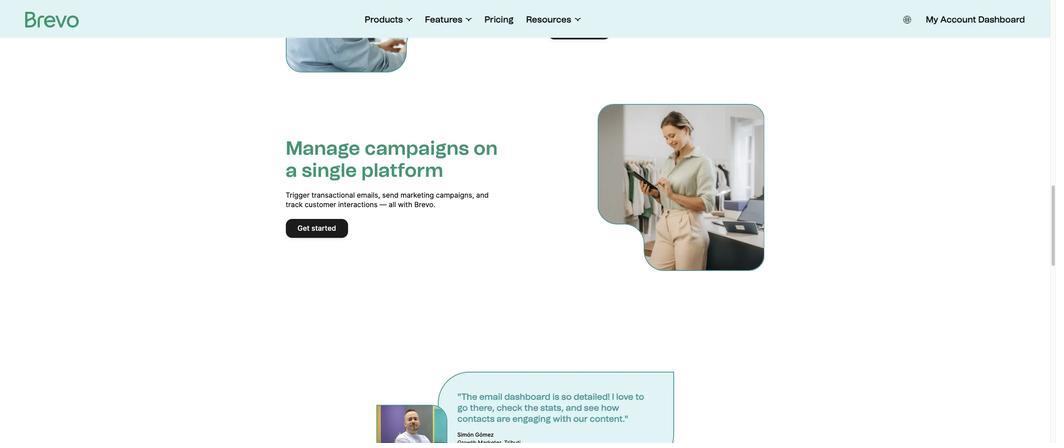 Task type: describe. For each thing, give the bounding box(es) containing it.
customer
[[305, 201, 336, 209]]

campaigns
[[365, 137, 469, 160]]

a
[[286, 159, 297, 182]]

with inside the "the email dashboard is so detailed! i love to go there, check the stats, and see how contacts are engaging with our content."
[[553, 414, 572, 424]]

manage campaigns on a single platform
[[286, 137, 498, 182]]

and inside trigger transactional emails, send marketing campaigns, and track customer interactions — all with brevo.
[[476, 191, 489, 199]]

send
[[382, 191, 399, 199]]

"the email dashboard is so detailed! i love to go there, check the stats, and see how contacts are engaging with our content."
[[458, 392, 645, 424]]

trigger
[[286, 191, 310, 199]]

get started for topmost the get started button
[[560, 26, 599, 34]]

gómez
[[476, 431, 494, 438]]

started for topmost the get started button
[[574, 26, 599, 34]]

track
[[286, 201, 303, 209]]

there,
[[470, 403, 495, 413]]

simón
[[458, 431, 474, 438]]

go
[[458, 403, 468, 413]]

platform
[[362, 159, 444, 182]]

0 horizontal spatial get started button
[[286, 219, 348, 238]]

my account dashboard link
[[927, 14, 1026, 25]]

i
[[612, 392, 615, 402]]

and inside the "the email dashboard is so detailed! i love to go there, check the stats, and see how contacts are engaging with our content."
[[566, 403, 582, 413]]

transactional
[[312, 191, 355, 199]]

are
[[497, 414, 511, 424]]

manage
[[286, 137, 360, 160]]

dashboard
[[505, 392, 551, 402]]

brevo.
[[415, 201, 436, 209]]

all
[[389, 201, 396, 209]]

emails,
[[357, 191, 380, 199]]

contacts
[[458, 414, 495, 424]]

dashboard
[[979, 14, 1026, 25]]

features link
[[425, 14, 472, 25]]

resources
[[526, 14, 572, 25]]

random image
[[598, 104, 765, 271]]

products
[[365, 14, 403, 25]]

my account dashboard
[[927, 14, 1026, 25]]

—
[[380, 201, 387, 209]]

products link
[[365, 14, 413, 25]]

single
[[302, 159, 357, 182]]



Task type: vqa. For each thing, say whether or not it's contained in the screenshot.
the Cookies",
no



Task type: locate. For each thing, give the bounding box(es) containing it.
1 vertical spatial get started button
[[286, 219, 348, 238]]

get started down customer
[[298, 224, 336, 232]]

1 vertical spatial get started
[[298, 224, 336, 232]]

and up our
[[566, 403, 582, 413]]

with inside trigger transactional emails, send marketing campaigns, and track customer interactions — all with brevo.
[[398, 201, 413, 209]]

get started down resources link
[[560, 26, 599, 34]]

get down track
[[298, 224, 310, 232]]

trigger transactional emails, send marketing campaigns, and track customer interactions — all with brevo.
[[286, 191, 489, 209]]

our
[[574, 414, 588, 424]]

with
[[398, 201, 413, 209], [553, 414, 572, 424]]

1 vertical spatial and
[[566, 403, 582, 413]]

get started
[[560, 26, 599, 34], [298, 224, 336, 232]]

1 horizontal spatial started
[[574, 26, 599, 34]]

see
[[584, 403, 600, 413]]

1 horizontal spatial get
[[560, 26, 572, 34]]

0 vertical spatial and
[[476, 191, 489, 199]]

and right the campaigns,
[[476, 191, 489, 199]]

get started button
[[548, 20, 611, 39], [286, 219, 348, 238]]

campaigns,
[[436, 191, 474, 199]]

simón gómez
[[458, 431, 494, 438]]

with down stats,
[[553, 414, 572, 424]]

testimonial image
[[376, 405, 447, 443]]

email
[[480, 392, 503, 402]]

stats,
[[541, 403, 564, 413]]

1 vertical spatial started
[[312, 224, 336, 232]]

detailed!
[[574, 392, 610, 402]]

and
[[476, 191, 489, 199], [566, 403, 582, 413]]

1 horizontal spatial get started
[[560, 26, 599, 34]]

get down resources link
[[560, 26, 572, 34]]

started for the leftmost the get started button
[[312, 224, 336, 232]]

my
[[927, 14, 939, 25]]

get for topmost the get started button
[[560, 26, 572, 34]]

love
[[617, 392, 634, 402]]

1 horizontal spatial get started button
[[548, 20, 611, 39]]

features
[[425, 14, 463, 25]]

resources link
[[526, 14, 581, 25]]

to
[[636, 392, 645, 402]]

0 vertical spatial started
[[574, 26, 599, 34]]

the
[[525, 403, 539, 413]]

button image
[[904, 16, 912, 24]]

how
[[602, 403, 620, 413]]

get
[[560, 26, 572, 34], [298, 224, 310, 232]]

get started for the leftmost the get started button
[[298, 224, 336, 232]]

started down resources link
[[574, 26, 599, 34]]

0 vertical spatial get
[[560, 26, 572, 34]]

get for the leftmost the get started button
[[298, 224, 310, 232]]

so
[[562, 392, 572, 402]]

0 horizontal spatial started
[[312, 224, 336, 232]]

1 horizontal spatial with
[[553, 414, 572, 424]]

started
[[574, 26, 599, 34], [312, 224, 336, 232]]

check
[[497, 403, 523, 413]]

0 horizontal spatial get
[[298, 224, 310, 232]]

interactions
[[338, 201, 378, 209]]

0 vertical spatial get started button
[[548, 20, 611, 39]]

marketing
[[401, 191, 434, 199]]

with right all
[[398, 201, 413, 209]]

1 horizontal spatial and
[[566, 403, 582, 413]]

pricing link
[[485, 14, 514, 25]]

0 horizontal spatial with
[[398, 201, 413, 209]]

is
[[553, 392, 560, 402]]

brevo image
[[25, 12, 79, 28]]

0 horizontal spatial and
[[476, 191, 489, 199]]

started down customer
[[312, 224, 336, 232]]

0 vertical spatial get started
[[560, 26, 599, 34]]

0 horizontal spatial get started
[[298, 224, 336, 232]]

0 vertical spatial with
[[398, 201, 413, 209]]

"the
[[458, 392, 478, 402]]

on
[[474, 137, 498, 160]]

pricing
[[485, 14, 514, 25]]

engaging
[[513, 414, 551, 424]]

content."
[[590, 414, 629, 424]]

1 vertical spatial with
[[553, 414, 572, 424]]

account
[[941, 14, 977, 25]]

1 vertical spatial get
[[298, 224, 310, 232]]



